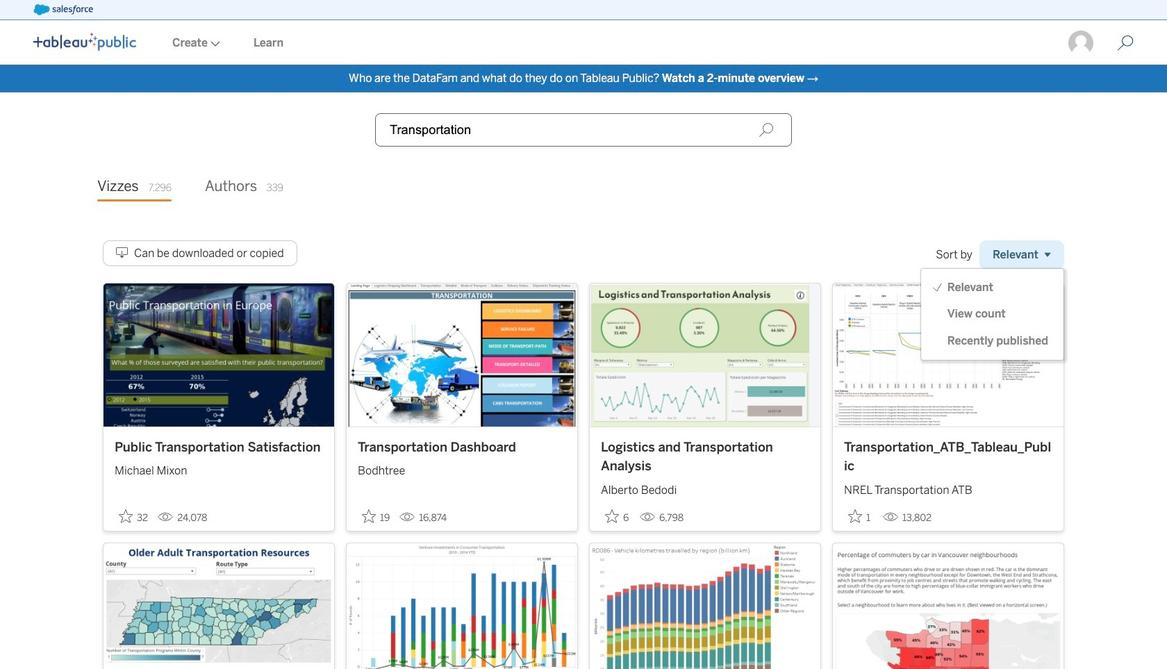 Task type: describe. For each thing, give the bounding box(es) containing it.
go to search image
[[1101, 35, 1151, 51]]

1 add favorite image from the left
[[362, 509, 376, 523]]

3 add favorite button from the left
[[601, 505, 635, 528]]

search image
[[759, 122, 774, 138]]

4 add favorite button from the left
[[845, 505, 878, 528]]

list options menu
[[922, 274, 1064, 355]]



Task type: locate. For each thing, give the bounding box(es) containing it.
add favorite image
[[119, 509, 133, 523]]

logo image
[[33, 33, 136, 51]]

2 horizontal spatial add favorite image
[[849, 509, 863, 523]]

salesforce logo image
[[33, 4, 93, 15]]

workbook thumbnail image
[[104, 284, 334, 427], [347, 284, 578, 427], [590, 284, 821, 427], [834, 284, 1064, 427], [104, 543, 334, 669], [347, 543, 578, 669], [590, 543, 821, 669], [834, 543, 1064, 669]]

add favorite image
[[362, 509, 376, 523], [605, 509, 619, 523], [849, 509, 863, 523]]

Search input field
[[375, 113, 792, 147]]

2 add favorite button from the left
[[358, 505, 394, 528]]

1 horizontal spatial add favorite image
[[605, 509, 619, 523]]

0 horizontal spatial add favorite image
[[362, 509, 376, 523]]

2 add favorite image from the left
[[605, 509, 619, 523]]

ruby.anderson5854 image
[[1068, 29, 1096, 57]]

Add Favorite button
[[115, 505, 152, 528], [358, 505, 394, 528], [601, 505, 635, 528], [845, 505, 878, 528]]

create image
[[208, 41, 220, 47]]

3 add favorite image from the left
[[849, 509, 863, 523]]

1 add favorite button from the left
[[115, 505, 152, 528]]



Task type: vqa. For each thing, say whether or not it's contained in the screenshot.
Selected Language element
no



